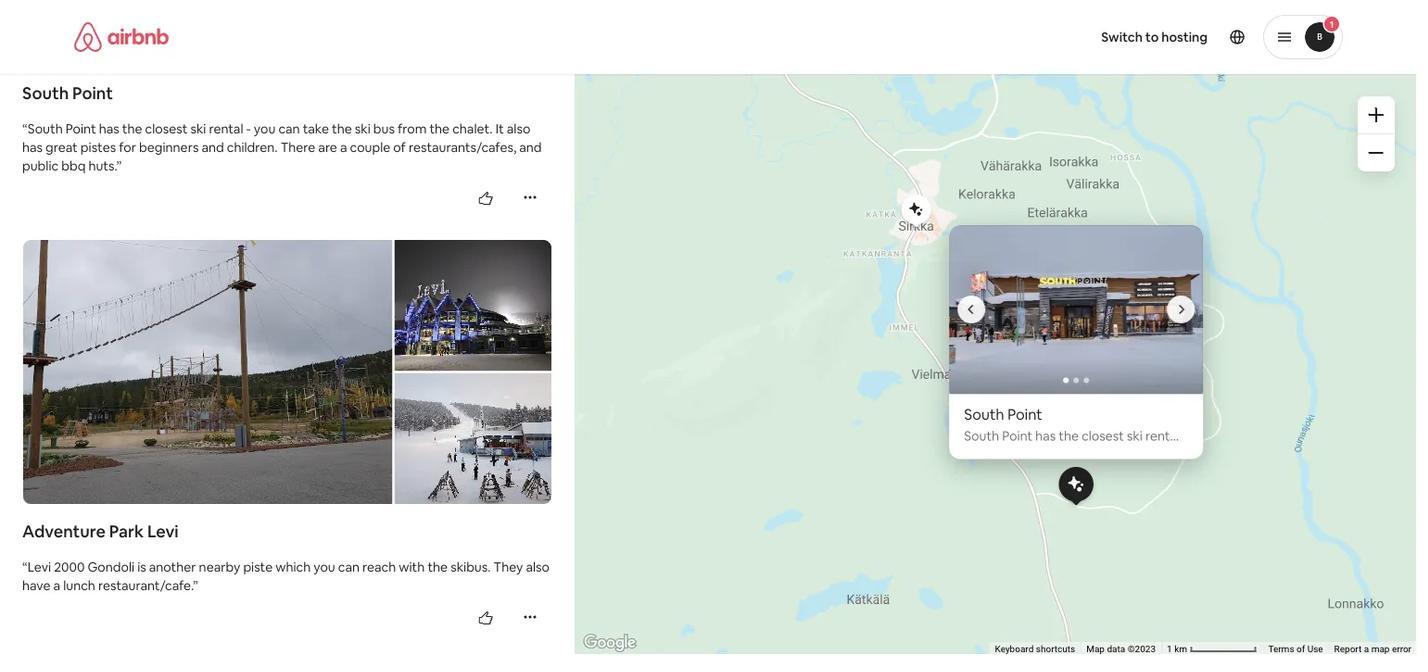 Task type: vqa. For each thing, say whether or not it's contained in the screenshot.
data
yes



Task type: describe. For each thing, give the bounding box(es) containing it.
restaurants/cafes,
[[409, 139, 516, 156]]

south for south point
[[22, 83, 69, 104]]

couple
[[350, 139, 390, 156]]

switch to hosting
[[1101, 29, 1208, 45]]

great
[[46, 139, 78, 156]]

have
[[22, 577, 51, 594]]

-
[[246, 121, 251, 137]]

adventure park levi
[[22, 521, 179, 542]]

keyboard shortcuts button
[[995, 643, 1075, 655]]

report
[[1334, 644, 1362, 655]]

pistes
[[80, 139, 116, 156]]

adventure
[[22, 521, 106, 542]]

nearby
[[199, 559, 240, 575]]

also inside south point has the closest ski rental -  you can take the ski bus from the chalet. it also has great pistes for beginners and children. there are a couple of restaurants/cafes, and public bbq huts.
[[507, 121, 530, 137]]

more options, adventure park levi image
[[523, 610, 538, 624]]

chalet.
[[452, 121, 493, 137]]

children.
[[227, 139, 278, 156]]

terms of use link
[[1268, 644, 1323, 655]]

more options, south point image
[[523, 190, 538, 205]]

adventure park levi link
[[22, 521, 552, 543]]

bus
[[373, 121, 395, 137]]

2000
[[54, 559, 85, 575]]

2 and from the left
[[519, 139, 542, 156]]

zoom in image
[[1369, 108, 1384, 122]]

public
[[22, 158, 58, 174]]

©2023
[[1128, 644, 1156, 655]]

also inside levi 2000 gondoli is another nearby piste which you can reach with the skibus. they also have a lunch restaurant/cafe.
[[526, 559, 549, 575]]

error
[[1392, 644, 1411, 655]]

shortcuts
[[1036, 644, 1075, 655]]

south point group
[[949, 225, 1417, 459]]

2 horizontal spatial a
[[1364, 644, 1369, 655]]

zoom out image
[[1369, 146, 1384, 160]]

it
[[495, 121, 504, 137]]

1 and from the left
[[201, 139, 224, 156]]

the inside levi 2000 gondoli is another nearby piste which you can reach with the skibus. they also have a lunch restaurant/cafe.
[[428, 559, 448, 575]]

piste
[[243, 559, 273, 575]]

terms
[[1268, 644, 1294, 655]]

report a map error link
[[1334, 644, 1411, 655]]

you for which
[[313, 559, 335, 575]]

can for take
[[278, 121, 300, 137]]

map region
[[400, 0, 1417, 655]]

the up for at the left
[[122, 121, 142, 137]]

rental
[[209, 121, 243, 137]]

1 for 1 km
[[1167, 644, 1172, 655]]

huts.
[[88, 158, 116, 174]]

keyboard shortcuts
[[995, 644, 1075, 655]]

1 km
[[1167, 644, 1189, 655]]

report a map error
[[1334, 644, 1411, 655]]

take
[[303, 121, 329, 137]]

point for south point
[[72, 83, 113, 104]]

terms of use
[[1268, 644, 1323, 655]]

levi 2000 gondoli is another nearby piste which you can reach with the skibus. they also have a lunch restaurant/cafe.
[[22, 559, 549, 594]]



Task type: locate. For each thing, give the bounding box(es) containing it.
point
[[72, 83, 113, 104], [66, 121, 96, 137]]

1 vertical spatial of
[[1297, 644, 1305, 655]]

a
[[340, 139, 347, 156], [53, 577, 60, 594], [1364, 644, 1369, 655]]

1 ski from the left
[[190, 121, 206, 137]]

1 horizontal spatial of
[[1297, 644, 1305, 655]]

for
[[119, 139, 136, 156]]

has
[[99, 121, 119, 137], [22, 139, 43, 156]]

with
[[399, 559, 425, 575]]

levi up have
[[28, 559, 51, 575]]

can up there
[[278, 121, 300, 137]]

also
[[507, 121, 530, 137], [526, 559, 549, 575]]

south point
[[22, 83, 113, 104]]

0 horizontal spatial ski
[[190, 121, 206, 137]]

1 vertical spatial you
[[313, 559, 335, 575]]

1 horizontal spatial and
[[519, 139, 542, 156]]

you inside levi 2000 gondoli is another nearby piste which you can reach with the skibus. they also have a lunch restaurant/cafe.
[[313, 559, 335, 575]]

can
[[278, 121, 300, 137], [338, 559, 360, 575]]

mark as helpful, south point image
[[478, 191, 493, 206]]

hosting
[[1161, 29, 1208, 45]]

south
[[22, 83, 69, 104], [28, 121, 63, 137]]

levi inside levi 2000 gondoli is another nearby piste which you can reach with the skibus. they also have a lunch restaurant/cafe.
[[28, 559, 51, 575]]

are
[[318, 139, 337, 156]]

ski up the couple
[[355, 121, 371, 137]]

map data ©2023
[[1086, 644, 1156, 655]]

has up pistes
[[99, 121, 119, 137]]

0 vertical spatial you
[[254, 121, 276, 137]]

1 vertical spatial south
[[28, 121, 63, 137]]

south for south point has the closest ski rental -  you can take the ski bus from the chalet. it also has great pistes for beginners and children. there are a couple of restaurants/cafes, and public bbq huts.
[[28, 121, 63, 137]]

of down from
[[393, 139, 406, 156]]

ski
[[190, 121, 206, 137], [355, 121, 371, 137]]

1 button
[[1263, 15, 1343, 59]]

south point link
[[22, 83, 552, 105]]

1 horizontal spatial 1
[[1330, 18, 1334, 30]]

1 km button
[[1161, 642, 1263, 655]]

0 horizontal spatial of
[[393, 139, 406, 156]]

0 horizontal spatial can
[[278, 121, 300, 137]]

0 horizontal spatial you
[[254, 121, 276, 137]]

2 vertical spatial a
[[1364, 644, 1369, 655]]

bbq
[[61, 158, 86, 174]]

there
[[280, 139, 315, 156]]

of
[[393, 139, 406, 156], [1297, 644, 1305, 655]]

a inside south point has the closest ski rental -  you can take the ski bus from the chalet. it also has great pistes for beginners and children. there are a couple of restaurants/cafes, and public bbq huts.
[[340, 139, 347, 156]]

0 vertical spatial south
[[22, 83, 69, 104]]

also right it
[[507, 121, 530, 137]]

1 horizontal spatial can
[[338, 559, 360, 575]]

point inside south point has the closest ski rental -  you can take the ski bus from the chalet. it also has great pistes for beginners and children. there are a couple of restaurants/cafes, and public bbq huts.
[[66, 121, 96, 137]]

0 vertical spatial 1
[[1330, 18, 1334, 30]]

and up more options, south point image
[[519, 139, 542, 156]]

can inside levi 2000 gondoli is another nearby piste which you can reach with the skibus. they also have a lunch restaurant/cafe.
[[338, 559, 360, 575]]

0 vertical spatial levi
[[147, 521, 179, 542]]

0 vertical spatial has
[[99, 121, 119, 137]]

1 vertical spatial also
[[526, 559, 549, 575]]

1 horizontal spatial has
[[99, 121, 119, 137]]

closest
[[145, 121, 188, 137]]

0 vertical spatial a
[[340, 139, 347, 156]]

0 vertical spatial can
[[278, 121, 300, 137]]

google image
[[579, 631, 640, 655]]

beginners
[[139, 139, 199, 156]]

keyboard
[[995, 644, 1034, 655]]

use
[[1307, 644, 1323, 655]]

0 horizontal spatial 1
[[1167, 644, 1172, 655]]

and down rental
[[201, 139, 224, 156]]

map
[[1086, 644, 1105, 655]]

you right '-' at the top of the page
[[254, 121, 276, 137]]

1 vertical spatial has
[[22, 139, 43, 156]]

image 1 image
[[949, 225, 1203, 394], [949, 225, 1203, 394]]

is
[[137, 559, 146, 575]]

ski left rental
[[190, 121, 206, 137]]

0 vertical spatial point
[[72, 83, 113, 104]]

you for -
[[254, 121, 276, 137]]

1 horizontal spatial you
[[313, 559, 335, 575]]

1 horizontal spatial levi
[[147, 521, 179, 542]]

0 horizontal spatial has
[[22, 139, 43, 156]]

1 vertical spatial 1
[[1167, 644, 1172, 655]]

skibus.
[[451, 559, 491, 575]]

km
[[1174, 644, 1187, 655]]

and
[[201, 139, 224, 156], [519, 139, 542, 156]]

restaurant/cafe.
[[98, 577, 193, 594]]

0 horizontal spatial levi
[[28, 559, 51, 575]]

map
[[1371, 644, 1390, 655]]

0 vertical spatial also
[[507, 121, 530, 137]]

point for south point has the closest ski rental -  you can take the ski bus from the chalet. it also has great pistes for beginners and children. there are a couple of restaurants/cafes, and public bbq huts.
[[66, 121, 96, 137]]

1 horizontal spatial ski
[[355, 121, 371, 137]]

from
[[398, 121, 427, 137]]

south inside south point has the closest ski rental -  you can take the ski bus from the chalet. it also has great pistes for beginners and children. there are a couple of restaurants/cafes, and public bbq huts.
[[28, 121, 63, 137]]

a inside levi 2000 gondoli is another nearby piste which you can reach with the skibus. they also have a lunch restaurant/cafe.
[[53, 577, 60, 594]]

profile element
[[731, 0, 1343, 74]]

lunch
[[63, 577, 95, 594]]

has up public
[[22, 139, 43, 156]]

1 horizontal spatial a
[[340, 139, 347, 156]]

a right have
[[53, 577, 60, 594]]

can left reach
[[338, 559, 360, 575]]

0 horizontal spatial and
[[201, 139, 224, 156]]

0 vertical spatial of
[[393, 139, 406, 156]]

can inside south point has the closest ski rental -  you can take the ski bus from the chalet. it also has great pistes for beginners and children. there are a couple of restaurants/cafes, and public bbq huts.
[[278, 121, 300, 137]]

of inside south point has the closest ski rental -  you can take the ski bus from the chalet. it also has great pistes for beginners and children. there are a couple of restaurants/cafes, and public bbq huts.
[[393, 139, 406, 156]]

1 vertical spatial a
[[53, 577, 60, 594]]

image 2 image
[[1203, 225, 1417, 394]]

which
[[275, 559, 311, 575]]

1 vertical spatial point
[[66, 121, 96, 137]]

you
[[254, 121, 276, 137], [313, 559, 335, 575]]

park
[[109, 521, 144, 542]]

1
[[1330, 18, 1334, 30], [1167, 644, 1172, 655]]

you inside south point has the closest ski rental -  you can take the ski bus from the chalet. it also has great pistes for beginners and children. there are a couple of restaurants/cafes, and public bbq huts.
[[254, 121, 276, 137]]

the
[[122, 121, 142, 137], [332, 121, 352, 137], [429, 121, 450, 137], [428, 559, 448, 575]]

can for reach
[[338, 559, 360, 575]]

levi right park
[[147, 521, 179, 542]]

south point has the closest ski rental -  you can take the ski bus from the chalet. it also has great pistes for beginners and children. there are a couple of restaurants/cafes, and public bbq huts.
[[22, 121, 542, 174]]

of left use
[[1297, 644, 1305, 655]]

reach
[[362, 559, 396, 575]]

1 inside button
[[1167, 644, 1172, 655]]

gondoli
[[87, 559, 134, 575]]

1 for 1
[[1330, 18, 1334, 30]]

2 ski from the left
[[355, 121, 371, 137]]

mark as helpful, adventure park levi image
[[478, 611, 493, 626]]

the right with
[[428, 559, 448, 575]]

1 vertical spatial levi
[[28, 559, 51, 575]]

data
[[1107, 644, 1125, 655]]

you right the which
[[313, 559, 335, 575]]

1 vertical spatial can
[[338, 559, 360, 575]]

levi
[[147, 521, 179, 542], [28, 559, 51, 575]]

they
[[494, 559, 523, 575]]

a left map
[[1364, 644, 1369, 655]]

1 inside dropdown button
[[1330, 18, 1334, 30]]

switch to hosting link
[[1090, 18, 1219, 57]]

a right the are
[[340, 139, 347, 156]]

the right from
[[429, 121, 450, 137]]

also right they
[[526, 559, 549, 575]]

switch
[[1101, 29, 1143, 45]]

another
[[149, 559, 196, 575]]

the up the are
[[332, 121, 352, 137]]

to
[[1145, 29, 1159, 45]]

0 horizontal spatial a
[[53, 577, 60, 594]]



